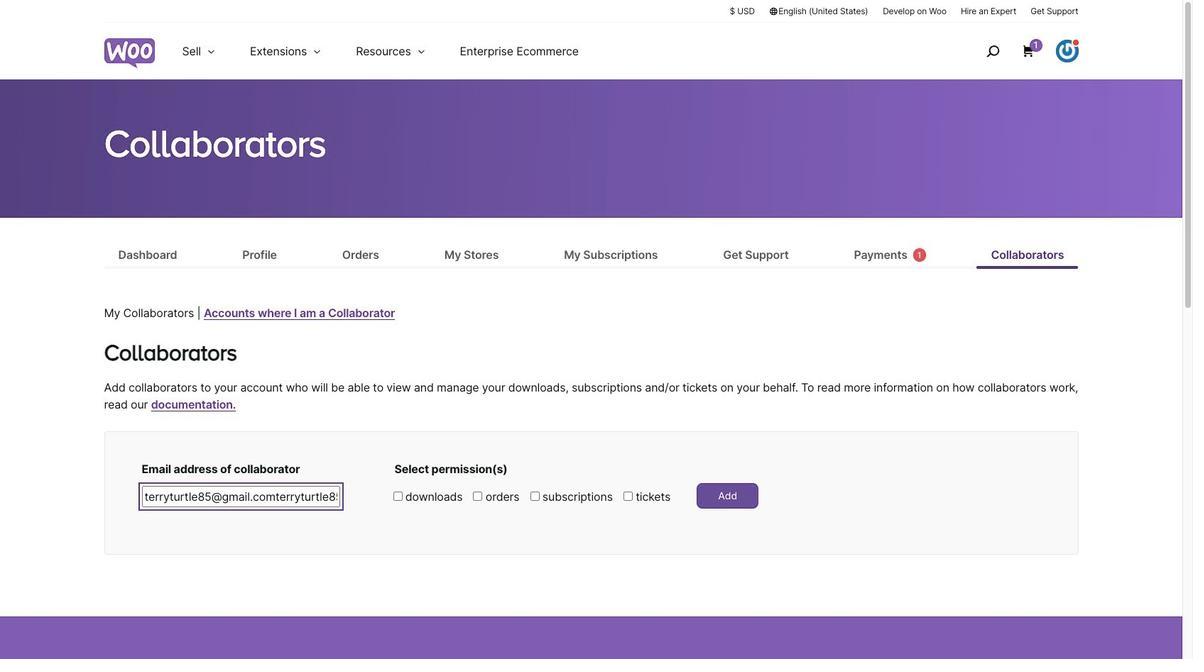 Task type: vqa. For each thing, say whether or not it's contained in the screenshot.
"started"
no



Task type: describe. For each thing, give the bounding box(es) containing it.
search image
[[981, 40, 1004, 63]]

service navigation menu element
[[956, 28, 1079, 74]]



Task type: locate. For each thing, give the bounding box(es) containing it.
None checkbox
[[393, 492, 402, 501], [473, 492, 483, 501], [530, 492, 539, 501], [624, 492, 633, 501], [393, 492, 402, 501], [473, 492, 483, 501], [530, 492, 539, 501], [624, 492, 633, 501]]

open account menu image
[[1056, 40, 1079, 63]]



